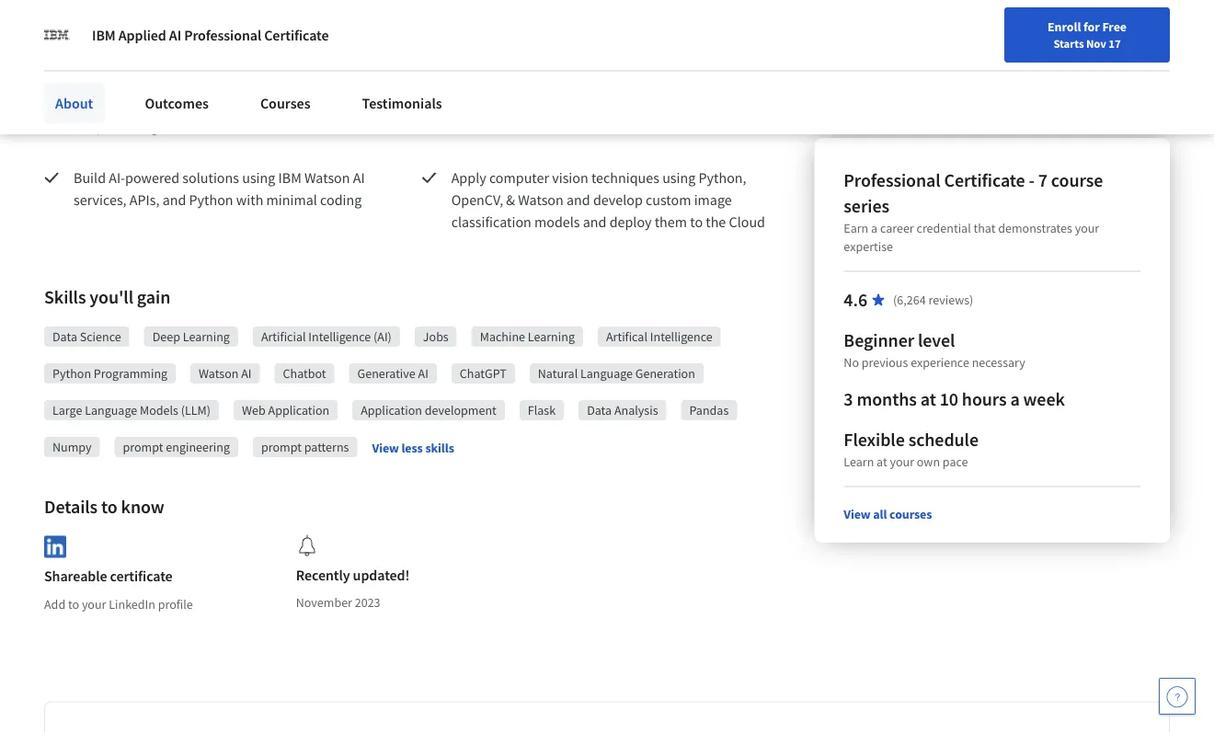 Task type: vqa. For each thing, say whether or not it's contained in the screenshot.
top A
yes



Task type: locate. For each thing, give the bounding box(es) containing it.
a right earn
[[872, 220, 878, 237]]

development
[[425, 402, 497, 419]]

data
[[52, 329, 77, 345], [587, 402, 612, 419]]

1 using from the left
[[242, 168, 275, 187]]

0 horizontal spatial a
[[872, 220, 878, 237]]

2 prompt from the left
[[261, 439, 302, 456]]

the inside understand the definition of ai, its applications and use cases, and explain terms like machine learning, deep learning, and neural networks
[[149, 73, 169, 91]]

0 horizontal spatial at
[[877, 454, 888, 470]]

0 horizontal spatial intelligence
[[309, 329, 371, 345]]

1 horizontal spatial learning,
[[332, 95, 386, 113]]

(ai)
[[374, 329, 392, 345]]

view less skills button
[[372, 439, 454, 457]]

view
[[372, 440, 399, 456], [844, 506, 871, 523]]

your left own
[[890, 454, 915, 470]]

deploy
[[610, 213, 652, 231]]

python down solutions
[[189, 190, 233, 209]]

2 vertical spatial your
[[82, 596, 106, 613]]

using up with
[[242, 168, 275, 187]]

skills
[[426, 440, 454, 456]]

the
[[149, 73, 169, 91], [706, 213, 726, 231]]

using
[[242, 168, 275, 187], [663, 168, 696, 187]]

professional certificate - 7 course series earn a career credential that demonstrates your expertise
[[844, 169, 1104, 255]]

0 horizontal spatial the
[[149, 73, 169, 91]]

application
[[268, 402, 330, 419], [361, 402, 422, 419]]

data analysis
[[587, 402, 658, 419]]

0 vertical spatial learning,
[[332, 95, 386, 113]]

previous
[[862, 354, 909, 371]]

data for data science
[[52, 329, 77, 345]]

learning up natural
[[528, 329, 575, 345]]

0 vertical spatial python
[[189, 190, 233, 209]]

you'll up "science"
[[90, 286, 133, 309]]

application down generative ai
[[361, 402, 422, 419]]

1 horizontal spatial language
[[581, 365, 633, 382]]

necessary
[[972, 354, 1026, 371]]

0 horizontal spatial watson
[[199, 365, 239, 382]]

1 horizontal spatial intelligence
[[650, 329, 713, 345]]

image
[[694, 190, 732, 209]]

chatbot
[[283, 365, 326, 382]]

ibm left applied
[[92, 26, 116, 44]]

0 horizontal spatial view
[[372, 440, 399, 456]]

linkedin
[[109, 596, 155, 613]]

0 vertical spatial a
[[872, 220, 878, 237]]

0 horizontal spatial prompt
[[123, 439, 163, 456]]

1 horizontal spatial python
[[189, 190, 233, 209]]

pandas
[[690, 402, 729, 419]]

data for data analysis
[[587, 402, 612, 419]]

learning, down applications
[[332, 95, 386, 113]]

learning right deep
[[183, 329, 230, 345]]

at right learn
[[877, 454, 888, 470]]

menu item
[[863, 18, 981, 78]]

0 horizontal spatial data
[[52, 329, 77, 345]]

artifical intelligence
[[606, 329, 713, 345]]

hours
[[962, 388, 1007, 411]]

0 horizontal spatial language
[[85, 402, 137, 419]]

machine
[[480, 329, 525, 345]]

1 horizontal spatial professional
[[844, 169, 941, 192]]

1 vertical spatial professional
[[844, 169, 941, 192]]

you'll for what
[[88, 32, 132, 55]]

prompt down web application
[[261, 439, 302, 456]]

ibm up minimal
[[278, 168, 302, 187]]

applications
[[286, 73, 362, 91]]

series
[[844, 195, 890, 218]]

1 horizontal spatial learning
[[528, 329, 575, 345]]

ai right applied
[[169, 26, 181, 44]]

0 horizontal spatial application
[[268, 402, 330, 419]]

3 months at 10 hours a week
[[844, 388, 1065, 411]]

prompt
[[123, 439, 163, 456], [261, 439, 302, 456]]

language up data analysis
[[581, 365, 633, 382]]

to inside apply computer vision techniques using python, opencv, & watson and develop custom image classification models and deploy them to the cloud
[[690, 213, 703, 231]]

1 vertical spatial language
[[85, 402, 137, 419]]

language
[[581, 365, 633, 382], [85, 402, 137, 419]]

and right apis,
[[163, 190, 186, 209]]

of
[[235, 73, 247, 91]]

1 horizontal spatial your
[[890, 454, 915, 470]]

large
[[52, 402, 82, 419]]

vision
[[552, 168, 589, 187]]

recently
[[296, 566, 350, 584]]

details
[[44, 496, 98, 519]]

at inside flexible schedule learn at your own pace
[[877, 454, 888, 470]]

1 horizontal spatial to
[[101, 496, 118, 519]]

0 vertical spatial data
[[52, 329, 77, 345]]

2 intelligence from the left
[[650, 329, 713, 345]]

0 horizontal spatial certificate
[[264, 26, 329, 44]]

view inside button
[[372, 440, 399, 456]]

machine
[[276, 95, 329, 113]]

your down course
[[1075, 220, 1100, 237]]

2 horizontal spatial your
[[1075, 220, 1100, 237]]

opencv,
[[452, 190, 503, 209]]

prompt for prompt engineering
[[123, 439, 163, 456]]

explain
[[165, 95, 210, 113]]

intelligence up generation
[[650, 329, 713, 345]]

testimonials link
[[351, 83, 453, 123]]

0 horizontal spatial professional
[[184, 26, 261, 44]]

and down develop
[[583, 213, 607, 231]]

learn
[[136, 32, 176, 55]]

1 vertical spatial at
[[877, 454, 888, 470]]

1 vertical spatial you'll
[[90, 286, 133, 309]]

view all courses link
[[844, 506, 933, 523]]

1 prompt from the left
[[123, 439, 163, 456]]

you'll up the understand
[[88, 32, 132, 55]]

2 vertical spatial watson
[[199, 365, 239, 382]]

0 vertical spatial watson
[[305, 168, 350, 187]]

0 horizontal spatial using
[[242, 168, 275, 187]]

using inside build ai-powered solutions using ibm watson ai services, apis, and python with minimal coding
[[242, 168, 275, 187]]

None search field
[[262, 12, 483, 48]]

and
[[365, 73, 388, 91], [138, 95, 162, 113], [165, 117, 188, 135], [163, 190, 186, 209], [567, 190, 591, 209], [583, 213, 607, 231]]

3
[[844, 388, 854, 411]]

certificate left -
[[945, 169, 1026, 192]]

professional up of
[[184, 26, 261, 44]]

science
[[80, 329, 121, 345]]

intelligence
[[309, 329, 371, 345], [650, 329, 713, 345]]

recently updated!
[[296, 566, 410, 584]]

using up custom
[[663, 168, 696, 187]]

watson inside build ai-powered solutions using ibm watson ai services, apis, and python with minimal coding
[[305, 168, 350, 187]]

that
[[974, 220, 996, 237]]

0 vertical spatial to
[[690, 213, 703, 231]]

0 vertical spatial you'll
[[88, 32, 132, 55]]

learn
[[844, 454, 875, 470]]

using for image
[[663, 168, 696, 187]]

show notifications image
[[1001, 23, 1023, 45]]

to for your
[[68, 596, 79, 613]]

1 horizontal spatial ibm
[[278, 168, 302, 187]]

2 application from the left
[[361, 402, 422, 419]]

python up large
[[52, 365, 91, 382]]

2 horizontal spatial to
[[690, 213, 703, 231]]

ai,
[[250, 73, 265, 91]]

to left know
[[101, 496, 118, 519]]

1 horizontal spatial prompt
[[261, 439, 302, 456]]

apply computer vision techniques using python, opencv, & watson and develop custom image classification models and deploy them to the cloud
[[452, 168, 769, 231]]

1 horizontal spatial application
[[361, 402, 422, 419]]

flexible schedule learn at your own pace
[[844, 428, 979, 470]]

intelligence for artificial
[[309, 329, 371, 345]]

your down shareable certificate
[[82, 596, 106, 613]]

build ai-powered solutions using ibm watson ai services, apis, and python with minimal coding
[[74, 168, 368, 209]]

0 horizontal spatial python
[[52, 365, 91, 382]]

1 vertical spatial python
[[52, 365, 91, 382]]

like
[[251, 95, 273, 113]]

generative
[[358, 365, 416, 382]]

view all courses
[[844, 506, 933, 523]]

about
[[55, 94, 93, 112]]

prompt down large language models (llm)
[[123, 439, 163, 456]]

1 vertical spatial view
[[844, 506, 871, 523]]

free
[[1103, 18, 1127, 35]]

the down image
[[706, 213, 726, 231]]

2 learning from the left
[[528, 329, 575, 345]]

1 vertical spatial data
[[587, 402, 612, 419]]

view less skills
[[372, 440, 454, 456]]

1 horizontal spatial using
[[663, 168, 696, 187]]

patterns
[[304, 439, 349, 456]]

at left 10
[[921, 388, 937, 411]]

programming
[[94, 365, 168, 382]]

using inside apply computer vision techniques using python, opencv, & watson and develop custom image classification models and deploy them to the cloud
[[663, 168, 696, 187]]

0 vertical spatial ibm
[[92, 26, 116, 44]]

watson inside apply computer vision techniques using python, opencv, & watson and develop custom image classification models and deploy them to the cloud
[[518, 190, 564, 209]]

0 vertical spatial language
[[581, 365, 633, 382]]

0 horizontal spatial to
[[68, 596, 79, 613]]

1 vertical spatial the
[[706, 213, 726, 231]]

professional up series
[[844, 169, 941, 192]]

with
[[236, 190, 264, 209]]

powered
[[125, 168, 180, 187]]

deep learning
[[152, 329, 230, 345]]

you'll
[[88, 32, 132, 55], [90, 286, 133, 309]]

learning for machine learning
[[528, 329, 575, 345]]

1 horizontal spatial certificate
[[945, 169, 1026, 192]]

language down python programming
[[85, 402, 137, 419]]

0 horizontal spatial learning
[[183, 329, 230, 345]]

expertise
[[844, 238, 894, 255]]

1 horizontal spatial data
[[587, 402, 612, 419]]

prompt engineering
[[123, 439, 230, 456]]

view left less
[[372, 440, 399, 456]]

0 vertical spatial at
[[921, 388, 937, 411]]

november
[[296, 594, 352, 611]]

1 vertical spatial to
[[101, 496, 118, 519]]

details to know
[[44, 496, 164, 519]]

1 horizontal spatial watson
[[305, 168, 350, 187]]

1 vertical spatial certificate
[[945, 169, 1026, 192]]

the up outcomes
[[149, 73, 169, 91]]

use
[[74, 95, 95, 113]]

1 vertical spatial learning,
[[108, 117, 162, 135]]

1 learning from the left
[[183, 329, 230, 345]]

0 vertical spatial professional
[[184, 26, 261, 44]]

1 vertical spatial watson
[[518, 190, 564, 209]]

updated!
[[353, 566, 410, 584]]

0 horizontal spatial your
[[82, 596, 106, 613]]

watson up coding
[[305, 168, 350, 187]]

ai inside build ai-powered solutions using ibm watson ai services, apis, and python with minimal coding
[[353, 168, 365, 187]]

the inside apply computer vision techniques using python, opencv, & watson and develop custom image classification models and deploy them to the cloud
[[706, 213, 726, 231]]

2 vertical spatial to
[[68, 596, 79, 613]]

to right 'them'
[[690, 213, 703, 231]]

web
[[242, 402, 266, 419]]

data left analysis
[[587, 402, 612, 419]]

professional
[[184, 26, 261, 44], [844, 169, 941, 192]]

view left all
[[844, 506, 871, 523]]

1 vertical spatial ibm
[[278, 168, 302, 187]]

own
[[917, 454, 941, 470]]

models
[[535, 213, 580, 231]]

natural
[[538, 365, 578, 382]]

and down vision
[[567, 190, 591, 209]]

0 vertical spatial your
[[1075, 220, 1100, 237]]

application down chatbot
[[268, 402, 330, 419]]

1 horizontal spatial view
[[844, 506, 871, 523]]

a left the week
[[1011, 388, 1020, 411]]

and inside build ai-powered solutions using ibm watson ai services, apis, and python with minimal coding
[[163, 190, 186, 209]]

generative ai
[[358, 365, 429, 382]]

data left "science"
[[52, 329, 77, 345]]

certificate up its
[[264, 26, 329, 44]]

2 horizontal spatial watson
[[518, 190, 564, 209]]

1 vertical spatial your
[[890, 454, 915, 470]]

ai up coding
[[353, 168, 365, 187]]

learning, down cases,
[[108, 117, 162, 135]]

develop
[[593, 190, 643, 209]]

analysis
[[615, 402, 658, 419]]

1 intelligence from the left
[[309, 329, 371, 345]]

0 vertical spatial view
[[372, 440, 399, 456]]

months
[[857, 388, 917, 411]]

1 vertical spatial a
[[1011, 388, 1020, 411]]

large language models (llm)
[[52, 402, 211, 419]]

no
[[844, 354, 859, 371]]

intelligence left (ai)
[[309, 329, 371, 345]]

7
[[1039, 169, 1048, 192]]

to for know
[[101, 496, 118, 519]]

1 horizontal spatial at
[[921, 388, 937, 411]]

17
[[1109, 36, 1121, 51]]

0 vertical spatial the
[[149, 73, 169, 91]]

watson up (llm)
[[199, 365, 239, 382]]

1 horizontal spatial the
[[706, 213, 726, 231]]

watson up the models at the top left of the page
[[518, 190, 564, 209]]

0 horizontal spatial learning,
[[108, 117, 162, 135]]

2 using from the left
[[663, 168, 696, 187]]

to right add
[[68, 596, 79, 613]]



Task type: describe. For each thing, give the bounding box(es) containing it.
add to your linkedin profile
[[44, 596, 193, 613]]

prompt patterns
[[261, 439, 349, 456]]

your inside flexible schedule learn at your own pace
[[890, 454, 915, 470]]

coursera image
[[22, 15, 139, 44]]

natural language generation
[[538, 365, 696, 382]]

python programming
[[52, 365, 168, 382]]

terms
[[213, 95, 248, 113]]

apply
[[452, 168, 487, 187]]

beginner
[[844, 329, 915, 352]]

profile
[[158, 596, 193, 613]]

course
[[1052, 169, 1104, 192]]

help center image
[[1167, 686, 1189, 708]]

intelligence for artifical
[[650, 329, 713, 345]]

for
[[1084, 18, 1100, 35]]

language for natural
[[581, 365, 633, 382]]

chatgpt
[[460, 365, 507, 382]]

1 application from the left
[[268, 402, 330, 419]]

career
[[881, 220, 914, 237]]

beginner level no previous experience necessary
[[844, 329, 1026, 371]]

techniques
[[592, 168, 660, 187]]

web application
[[242, 402, 330, 419]]

deep
[[152, 329, 180, 345]]

watson ai
[[199, 365, 252, 382]]

view for view all courses
[[844, 506, 871, 523]]

skills
[[44, 286, 86, 309]]

ibm applied ai professional certificate
[[92, 26, 329, 44]]

python,
[[699, 168, 747, 187]]

view for view less skills
[[372, 440, 399, 456]]

deep
[[74, 117, 105, 135]]

generation
[[636, 365, 696, 382]]

them
[[655, 213, 687, 231]]

artificial intelligence (ai)
[[261, 329, 392, 345]]

credential
[[917, 220, 972, 237]]

courses
[[260, 94, 311, 112]]

cloud
[[729, 213, 766, 231]]

ai right generative
[[418, 365, 429, 382]]

your inside "professional certificate - 7 course series earn a career credential that demonstrates your expertise"
[[1075, 220, 1100, 237]]

professional inside "professional certificate - 7 course series earn a career credential that demonstrates your expertise"
[[844, 169, 941, 192]]

services,
[[74, 190, 127, 209]]

application development
[[361, 402, 497, 419]]

shareable certificate
[[44, 568, 173, 586]]

and up 'testimonials'
[[365, 73, 388, 91]]

a inside "professional certificate - 7 course series earn a career credential that demonstrates your expertise"
[[872, 220, 878, 237]]

jobs
[[423, 329, 449, 345]]

ai-
[[109, 168, 125, 187]]

certificate inside "professional certificate - 7 course series earn a career credential that demonstrates your expertise"
[[945, 169, 1026, 192]]

ibm inside build ai-powered solutions using ibm watson ai services, apis, and python with minimal coding
[[278, 168, 302, 187]]

1 horizontal spatial a
[[1011, 388, 1020, 411]]

0 vertical spatial certificate
[[264, 26, 329, 44]]

you'll for skills
[[90, 286, 133, 309]]

add
[[44, 596, 65, 613]]

data science
[[52, 329, 121, 345]]

artificial
[[261, 329, 306, 345]]

schedule
[[909, 428, 979, 451]]

and down outcomes
[[165, 117, 188, 135]]

starts
[[1054, 36, 1084, 51]]

language for large
[[85, 402, 137, 419]]

prompt for prompt patterns
[[261, 439, 302, 456]]

4.6
[[844, 288, 868, 312]]

custom
[[646, 190, 692, 209]]

(6,264
[[894, 292, 926, 308]]

skills you'll gain
[[44, 286, 170, 309]]

ai up the web
[[241, 365, 252, 382]]

numpy
[[52, 439, 92, 456]]

-
[[1029, 169, 1035, 192]]

computer
[[489, 168, 549, 187]]

demonstrates
[[999, 220, 1073, 237]]

what you'll learn
[[44, 32, 176, 55]]

understand the definition of ai, its applications and use cases, and explain terms like machine learning, deep learning, and neural networks
[[74, 73, 391, 135]]

courses link
[[249, 83, 322, 123]]

courses
[[890, 506, 933, 523]]

understand
[[74, 73, 146, 91]]

apis,
[[130, 190, 160, 209]]

certificate
[[110, 568, 173, 586]]

its
[[268, 73, 283, 91]]

python inside build ai-powered solutions using ibm watson ai services, apis, and python with minimal coding
[[189, 190, 233, 209]]

week
[[1024, 388, 1065, 411]]

level
[[918, 329, 956, 352]]

what
[[44, 32, 85, 55]]

gain
[[137, 286, 170, 309]]

nov
[[1087, 36, 1107, 51]]

pace
[[943, 454, 969, 470]]

ibm image
[[44, 22, 70, 48]]

10
[[940, 388, 959, 411]]

learning for deep learning
[[183, 329, 230, 345]]

(llm)
[[181, 402, 211, 419]]

and right cases,
[[138, 95, 162, 113]]

using for with
[[242, 168, 275, 187]]

flexible
[[844, 428, 905, 451]]

definition
[[172, 73, 232, 91]]

solutions
[[183, 168, 239, 187]]

networks
[[233, 117, 291, 135]]

0 horizontal spatial ibm
[[92, 26, 116, 44]]



